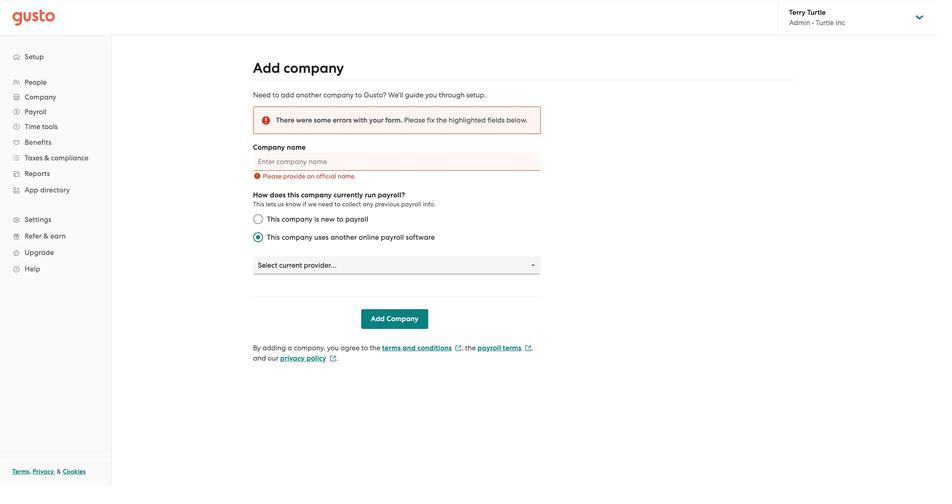 Task type: vqa. For each thing, say whether or not it's contained in the screenshot.
THE APP on the left of the page
yes



Task type: describe. For each thing, give the bounding box(es) containing it.
add for add company
[[371, 315, 385, 323]]

list containing people
[[0, 75, 111, 277]]

company button
[[8, 90, 103, 104]]

by adding a company, you agree to the
[[253, 344, 381, 352]]

company inside button
[[387, 315, 419, 323]]

privacy
[[33, 468, 54, 475]]

to right agree
[[362, 344, 368, 352]]

admin
[[790, 19, 811, 27]]

collect
[[342, 201, 361, 208]]

directory
[[40, 186, 70, 194]]

an
[[307, 173, 315, 180]]

cookies button
[[63, 467, 86, 477]]

us
[[278, 201, 284, 208]]

company for this company uses another online payroll software
[[282, 233, 313, 241]]

refer & earn
[[25, 232, 66, 240]]

, left cookies
[[54, 468, 55, 475]]

your
[[369, 116, 384, 125]]

another for online
[[331, 233, 357, 241]]

uses
[[314, 233, 329, 241]]

to right new
[[337, 215, 344, 223]]

payroll right online
[[381, 233, 404, 241]]

add company
[[371, 315, 419, 323]]

need
[[318, 201, 333, 208]]

setup link
[[8, 49, 103, 64]]

payroll terms
[[478, 344, 522, 352]]

privacy
[[280, 354, 305, 363]]

form.
[[386, 116, 403, 125]]

payroll terms link
[[478, 344, 532, 352]]

with
[[353, 116, 368, 125]]

payroll?
[[378, 191, 405, 199]]

if
[[303, 201, 307, 208]]

by
[[253, 344, 261, 352]]

payroll down collect
[[345, 215, 369, 223]]

time
[[25, 123, 40, 131]]

terms and conditions link
[[382, 344, 462, 352]]

software
[[406, 233, 435, 241]]

privacy link
[[33, 468, 54, 475]]

reports
[[25, 169, 50, 178]]

privacy policy link
[[280, 354, 336, 363]]

2 terms from the left
[[503, 344, 522, 352]]

through
[[439, 91, 465, 99]]

company inside "how does this company currently run payroll? this lets us know if we need to collect any previous payroll info."
[[301, 191, 332, 199]]

company up errors
[[324, 91, 354, 99]]

any
[[363, 201, 374, 208]]

does
[[270, 191, 286, 199]]

2 vertical spatial &
[[57, 468, 61, 475]]

lets
[[266, 201, 276, 208]]

previous
[[375, 201, 400, 208]]

help
[[25, 265, 40, 273]]

errors
[[333, 116, 352, 125]]

terms
[[12, 468, 29, 475]]

know
[[286, 201, 301, 208]]

time tools button
[[8, 119, 103, 134]]

opens in a new tab image for payroll terms
[[525, 345, 532, 351]]

this for this company is new to payroll
[[267, 215, 280, 223]]

and for our
[[253, 354, 266, 362]]

highlighted
[[449, 116, 486, 124]]

add for add company
[[253, 60, 280, 76]]

this inside "how does this company currently run payroll? this lets us know if we need to collect any previous payroll info."
[[253, 201, 264, 208]]

This company is new to payroll radio
[[249, 210, 267, 228]]

terry turtle admin • turtle inc
[[790, 8, 846, 27]]

1 vertical spatial you
[[327, 344, 339, 352]]

1 terms from the left
[[382, 344, 401, 352]]

fields
[[488, 116, 505, 124]]

, left 'privacy'
[[29, 468, 31, 475]]

company for company name
[[253, 143, 285, 152]]

people
[[25, 78, 47, 86]]

please inside the "there were some errors with your form. please fix the highlighted fields below."
[[404, 116, 425, 124]]

below.
[[507, 116, 528, 124]]

opens in a new tab image
[[330, 355, 336, 362]]

run
[[365, 191, 376, 199]]

official
[[316, 173, 336, 180]]

upgrade link
[[8, 245, 103, 260]]

payroll inside "how does this company currently run payroll? this lets us know if we need to collect any previous payroll info."
[[401, 201, 422, 208]]

the inside the "there were some errors with your form. please fix the highlighted fields below."
[[437, 116, 447, 124]]

, the
[[462, 344, 476, 352]]

refer & earn link
[[8, 229, 103, 243]]

please provide an official name.
[[263, 173, 356, 180]]

settings
[[25, 215, 51, 224]]

adding
[[263, 344, 286, 352]]

new
[[321, 215, 335, 223]]

add
[[281, 91, 294, 99]]

help link
[[8, 262, 103, 276]]

we
[[308, 201, 317, 208]]

gusto navigation element
[[0, 35, 111, 290]]

there were some errors with your form. please fix the highlighted fields below.
[[276, 116, 528, 125]]

guide
[[405, 91, 424, 99]]

.
[[336, 354, 338, 362]]

payroll right , the
[[478, 344, 501, 352]]

people button
[[8, 75, 103, 90]]

need to add another company to gusto? we'll guide you through setup.
[[253, 91, 486, 99]]



Task type: locate. For each thing, give the bounding box(es) containing it.
Company name field
[[253, 153, 541, 171]]

cookies
[[63, 468, 86, 475]]

this down how
[[253, 201, 264, 208]]

and for conditions
[[403, 344, 416, 352]]

opens in a new tab image inside payroll terms "link"
[[525, 345, 532, 351]]

please left fix
[[404, 116, 425, 124]]

setup.
[[467, 91, 486, 99]]

and inside , and our
[[253, 354, 266, 362]]

1 vertical spatial turtle
[[816, 19, 834, 27]]

, inside , and our
[[532, 344, 533, 352]]

, and our
[[253, 344, 533, 362]]

terry
[[790, 8, 806, 17]]

please up does
[[263, 173, 282, 180]]

2 horizontal spatial company
[[387, 315, 419, 323]]

company left uses
[[282, 233, 313, 241]]

company name
[[253, 143, 306, 152]]

0 horizontal spatial opens in a new tab image
[[455, 345, 462, 351]]

this down "this company is new to payroll" radio
[[267, 233, 280, 241]]

another right uses
[[331, 233, 357, 241]]

1 horizontal spatial you
[[426, 91, 437, 99]]

turtle right •
[[816, 19, 834, 27]]

this
[[288, 191, 299, 199]]

& right taxes
[[44, 154, 49, 162]]

agree
[[341, 344, 360, 352]]

1 vertical spatial please
[[263, 173, 282, 180]]

benefits
[[25, 138, 51, 146]]

name.
[[338, 173, 356, 180]]

1 vertical spatial &
[[43, 232, 49, 240]]

& for compliance
[[44, 154, 49, 162]]

earn
[[50, 232, 66, 240]]

2 horizontal spatial the
[[465, 344, 476, 352]]

home image
[[12, 9, 55, 26]]

& inside refer & earn link
[[43, 232, 49, 240]]

0 vertical spatial and
[[403, 344, 416, 352]]

you up opens in a new tab icon
[[327, 344, 339, 352]]

0 vertical spatial turtle
[[808, 8, 826, 17]]

to right need
[[335, 201, 341, 208]]

there
[[276, 116, 295, 125]]

online
[[359, 233, 379, 241]]

opens in a new tab image
[[455, 345, 462, 351], [525, 345, 532, 351]]

add company
[[253, 60, 344, 76]]

you
[[426, 91, 437, 99], [327, 344, 339, 352]]

gusto?
[[364, 91, 387, 99]]

0 vertical spatial &
[[44, 154, 49, 162]]

1 vertical spatial company
[[253, 143, 285, 152]]

the
[[437, 116, 447, 124], [370, 344, 381, 352], [465, 344, 476, 352]]

benefits link
[[8, 135, 103, 150]]

terms and conditions
[[382, 344, 452, 352]]

upgrade
[[25, 248, 54, 257]]

1 opens in a new tab image from the left
[[455, 345, 462, 351]]

add company button
[[361, 309, 429, 329]]

1 vertical spatial this
[[267, 215, 280, 223]]

terms , privacy , & cookies
[[12, 468, 86, 475]]

0 horizontal spatial please
[[263, 173, 282, 180]]

company,
[[294, 344, 326, 352]]

the left payroll terms
[[465, 344, 476, 352]]

& inside 'taxes & compliance' dropdown button
[[44, 154, 49, 162]]

1 horizontal spatial the
[[437, 116, 447, 124]]

add up , and our
[[371, 315, 385, 323]]

1 horizontal spatial add
[[371, 315, 385, 323]]

company
[[25, 93, 56, 101], [253, 143, 285, 152], [387, 315, 419, 323]]

is
[[314, 215, 319, 223]]

privacy policy
[[280, 354, 326, 363]]

0 horizontal spatial and
[[253, 354, 266, 362]]

inc
[[836, 19, 846, 27]]

company for add company
[[284, 60, 344, 76]]

this company is new to payroll
[[267, 215, 369, 223]]

0 vertical spatial this
[[253, 201, 264, 208]]

2 vertical spatial this
[[267, 233, 280, 241]]

company up we
[[301, 191, 332, 199]]

0 vertical spatial you
[[426, 91, 437, 99]]

company for company
[[25, 93, 56, 101]]

to inside "how does this company currently run payroll? this lets us know if we need to collect any previous payroll info."
[[335, 201, 341, 208]]

and
[[403, 344, 416, 352], [253, 354, 266, 362]]

company left "name"
[[253, 143, 285, 152]]

the right agree
[[370, 344, 381, 352]]

turtle up •
[[808, 8, 826, 17]]

company for this company is new to payroll
[[282, 215, 313, 223]]

1 horizontal spatial company
[[253, 143, 285, 152]]

0 horizontal spatial the
[[370, 344, 381, 352]]

turtle
[[808, 8, 826, 17], [816, 19, 834, 27]]

fix
[[427, 116, 435, 124]]

info.
[[423, 201, 436, 208]]

how does this company currently run payroll? this lets us know if we need to collect any previous payroll info.
[[253, 191, 436, 208]]

another
[[296, 91, 322, 99], [331, 233, 357, 241]]

taxes & compliance button
[[8, 151, 103, 165]]

terms link
[[12, 468, 29, 475]]

& left cookies button on the bottom of the page
[[57, 468, 61, 475]]

add up the need
[[253, 60, 280, 76]]

this
[[253, 201, 264, 208], [267, 215, 280, 223], [267, 233, 280, 241]]

app
[[25, 186, 38, 194]]

list
[[0, 75, 111, 277]]

conditions
[[418, 344, 452, 352]]

1 vertical spatial add
[[371, 315, 385, 323]]

company down people
[[25, 93, 56, 101]]

1 horizontal spatial opens in a new tab image
[[525, 345, 532, 351]]

need
[[253, 91, 271, 99]]

and left 'conditions'
[[403, 344, 416, 352]]

This company uses another online payroll software radio
[[249, 228, 267, 246]]

time tools
[[25, 123, 58, 131]]

app directory
[[25, 186, 70, 194]]

0 horizontal spatial you
[[327, 344, 339, 352]]

1 vertical spatial another
[[331, 233, 357, 241]]

another for company
[[296, 91, 322, 99]]

0 vertical spatial company
[[25, 93, 56, 101]]

taxes
[[25, 154, 43, 162]]

the right fix
[[437, 116, 447, 124]]

payroll
[[25, 108, 47, 116]]

opens in a new tab image for terms and conditions
[[455, 345, 462, 351]]

compliance
[[51, 154, 89, 162]]

0 horizontal spatial add
[[253, 60, 280, 76]]

to left add
[[273, 91, 279, 99]]

how
[[253, 191, 268, 199]]

opens in a new tab image inside terms and conditions link
[[455, 345, 462, 351]]

payroll left the info.
[[401, 201, 422, 208]]

refer
[[25, 232, 42, 240]]

company up terms and conditions in the left of the page
[[387, 315, 419, 323]]

, right 'conditions'
[[462, 344, 464, 352]]

a
[[288, 344, 292, 352]]

you right guide
[[426, 91, 437, 99]]

and down by
[[253, 354, 266, 362]]

company up add
[[284, 60, 344, 76]]

reports link
[[8, 166, 103, 181]]

•
[[812, 19, 814, 27]]

setup
[[25, 53, 44, 61]]

opens in a new tab image right 'conditions'
[[455, 345, 462, 351]]

currently
[[334, 191, 363, 199]]

0 horizontal spatial terms
[[382, 344, 401, 352]]

tools
[[42, 123, 58, 131]]

policy
[[307, 354, 326, 363]]

please
[[404, 116, 425, 124], [263, 173, 282, 180]]

& for earn
[[43, 232, 49, 240]]

opens in a new tab image right payroll terms
[[525, 345, 532, 351]]

&
[[44, 154, 49, 162], [43, 232, 49, 240], [57, 468, 61, 475]]

0 vertical spatial another
[[296, 91, 322, 99]]

app directory link
[[8, 183, 103, 197]]

, right payroll terms
[[532, 344, 533, 352]]

2 opens in a new tab image from the left
[[525, 345, 532, 351]]

& left the earn
[[43, 232, 49, 240]]

1 vertical spatial and
[[253, 354, 266, 362]]

0 horizontal spatial company
[[25, 93, 56, 101]]

our
[[268, 354, 279, 362]]

0 vertical spatial add
[[253, 60, 280, 76]]

company inside dropdown button
[[25, 93, 56, 101]]

1 horizontal spatial terms
[[503, 344, 522, 352]]

terms
[[382, 344, 401, 352], [503, 344, 522, 352]]

company down know
[[282, 215, 313, 223]]

1 horizontal spatial another
[[331, 233, 357, 241]]

name
[[287, 143, 306, 152]]

some
[[314, 116, 331, 125]]

add inside button
[[371, 315, 385, 323]]

1 horizontal spatial please
[[404, 116, 425, 124]]

1 horizontal spatial and
[[403, 344, 416, 352]]

taxes & compliance
[[25, 154, 89, 162]]

0 horizontal spatial another
[[296, 91, 322, 99]]

payroll
[[401, 201, 422, 208], [345, 215, 369, 223], [381, 233, 404, 241], [478, 344, 501, 352]]

to left gusto?
[[356, 91, 362, 99]]

0 vertical spatial please
[[404, 116, 425, 124]]

settings link
[[8, 212, 103, 227]]

this down lets
[[267, 215, 280, 223]]

this for this company uses another online payroll software
[[267, 233, 280, 241]]

2 vertical spatial company
[[387, 315, 419, 323]]

another right add
[[296, 91, 322, 99]]

payroll button
[[8, 104, 103, 119]]

we'll
[[388, 91, 404, 99]]



